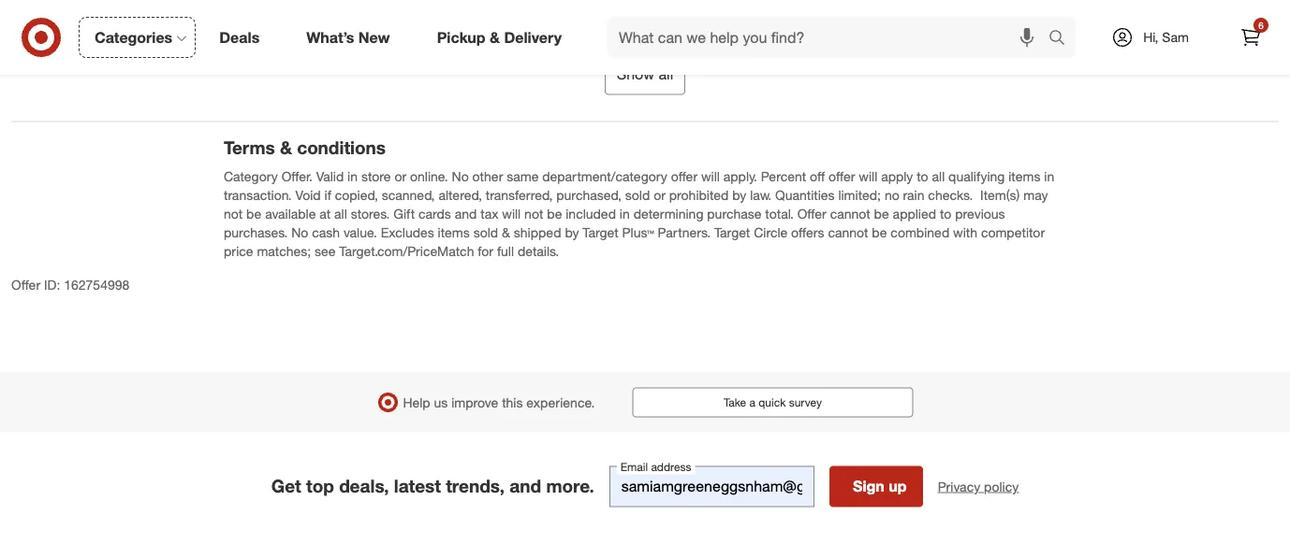 Task type: vqa. For each thing, say whether or not it's contained in the screenshot.
The Details
no



Task type: locate. For each thing, give the bounding box(es) containing it.
1 vertical spatial all
[[932, 168, 945, 184]]

1 vertical spatial cannot
[[828, 224, 868, 241]]

not up purchases.
[[224, 205, 243, 222]]

all right show
[[659, 65, 673, 83]]

0 horizontal spatial not
[[224, 205, 243, 222]]

sold up 'for'
[[473, 224, 498, 241]]

1 horizontal spatial items
[[1009, 168, 1041, 184]]

target
[[583, 224, 618, 241], [714, 224, 750, 241]]

1 horizontal spatial offer
[[829, 168, 855, 184]]

1 horizontal spatial or
[[654, 187, 665, 203]]

privacy policy
[[938, 479, 1019, 495]]

by
[[732, 187, 746, 203], [565, 224, 579, 241]]

all up "checks."
[[932, 168, 945, 184]]

1 horizontal spatial to
[[940, 205, 952, 222]]

apply
[[881, 168, 913, 184]]

conditions
[[297, 137, 386, 159]]

show all
[[617, 65, 673, 83]]

1 vertical spatial sold
[[473, 224, 498, 241]]

offer up prohibited at the right top of page
[[671, 168, 698, 184]]

0 horizontal spatial all
[[334, 205, 347, 222]]

no down "available"
[[291, 224, 308, 241]]

by down the apply.
[[732, 187, 746, 203]]

improve
[[451, 395, 498, 411]]

and inside the terms & conditions category offer. valid in store or online. no other same department/category offer will apply. percent off offer will apply to all qualifying items in transaction. void if copied, scanned, altered, transferred, purchased, sold or prohibited by law. quantities limited; no rain checks.  item(s) may not be available at all stores. gift cards and tax will not be included in determining purchase total. offer cannot be applied to previous purchases. no cash value. excludes items sold & shipped by target plus™ partners. target circle offers cannot be combined with competitor price matches; see target.com/pricematch for full details.
[[455, 205, 477, 222]]

previous
[[955, 205, 1005, 222]]

survey
[[789, 396, 822, 410]]

tax
[[480, 205, 498, 222]]

combined
[[891, 224, 950, 241]]

altered,
[[439, 187, 482, 203]]

1 horizontal spatial by
[[732, 187, 746, 203]]

1 vertical spatial offer
[[11, 277, 40, 293]]

2 horizontal spatial will
[[859, 168, 877, 184]]

search
[[1040, 30, 1085, 48]]

0 vertical spatial all
[[659, 65, 673, 83]]

or up determining
[[654, 187, 665, 203]]

if
[[324, 187, 331, 203]]

help
[[403, 395, 430, 411]]

6
[[1258, 19, 1264, 31]]

trends,
[[446, 476, 505, 498]]

0 horizontal spatial offer
[[671, 168, 698, 184]]

will
[[701, 168, 720, 184], [859, 168, 877, 184], [502, 205, 521, 222]]

1 target from the left
[[583, 224, 618, 241]]

in up may
[[1044, 168, 1054, 184]]

new
[[358, 28, 390, 46]]

0 vertical spatial to
[[917, 168, 928, 184]]

0 horizontal spatial and
[[455, 205, 477, 222]]

items up may
[[1009, 168, 1041, 184]]

2 offer from the left
[[829, 168, 855, 184]]

1 horizontal spatial &
[[490, 28, 500, 46]]

take a quick survey
[[724, 396, 822, 410]]

& for terms
[[280, 137, 292, 159]]

and left more. on the bottom of page
[[510, 476, 541, 498]]

1 vertical spatial by
[[565, 224, 579, 241]]

show
[[617, 65, 654, 83]]

1 vertical spatial no
[[291, 224, 308, 241]]

will up prohibited at the right top of page
[[701, 168, 720, 184]]

off
[[810, 168, 825, 184]]

latest
[[394, 476, 441, 498]]

2 horizontal spatial &
[[502, 224, 510, 241]]

1 vertical spatial and
[[510, 476, 541, 498]]

show all link
[[605, 54, 685, 95]]

offer
[[671, 168, 698, 184], [829, 168, 855, 184]]

in
[[347, 168, 358, 184], [1044, 168, 1054, 184], [620, 205, 630, 222]]

6 link
[[1230, 17, 1271, 58]]

offer left id:
[[11, 277, 40, 293]]

offer right off
[[829, 168, 855, 184]]

0 vertical spatial sold
[[625, 187, 650, 203]]

will down transferred,
[[502, 205, 521, 222]]

offer.
[[281, 168, 313, 184]]

target down included
[[583, 224, 618, 241]]

0 vertical spatial &
[[490, 28, 500, 46]]

checks.
[[928, 187, 973, 203]]

circle
[[754, 224, 788, 241]]

items down cards
[[438, 224, 470, 241]]

by down included
[[565, 224, 579, 241]]

0 horizontal spatial or
[[395, 168, 406, 184]]

purchases.
[[224, 224, 288, 241]]

1 horizontal spatial sold
[[625, 187, 650, 203]]

no
[[452, 168, 469, 184], [291, 224, 308, 241]]

0 horizontal spatial target
[[583, 224, 618, 241]]

0 vertical spatial by
[[732, 187, 746, 203]]

available
[[265, 205, 316, 222]]

0 horizontal spatial sold
[[473, 224, 498, 241]]

0 horizontal spatial to
[[917, 168, 928, 184]]

1 horizontal spatial no
[[452, 168, 469, 184]]

0 vertical spatial and
[[455, 205, 477, 222]]

get top deals, latest trends, and more.
[[271, 476, 594, 498]]

& right pickup
[[490, 28, 500, 46]]

None text field
[[609, 467, 814, 508]]

to down "checks."
[[940, 205, 952, 222]]

included
[[566, 205, 616, 222]]

take
[[724, 396, 746, 410]]

same
[[507, 168, 539, 184]]

1 horizontal spatial target
[[714, 224, 750, 241]]

&
[[490, 28, 500, 46], [280, 137, 292, 159], [502, 224, 510, 241]]

privacy
[[938, 479, 980, 495]]

copied,
[[335, 187, 378, 203]]

& up offer. at left
[[280, 137, 292, 159]]

or
[[395, 168, 406, 184], [654, 187, 665, 203]]

to up rain
[[917, 168, 928, 184]]

sold
[[625, 187, 650, 203], [473, 224, 498, 241]]

void
[[295, 187, 321, 203]]

prohibited
[[669, 187, 729, 203]]

not
[[224, 205, 243, 222], [524, 205, 543, 222]]

offer up offers
[[797, 205, 826, 222]]

0 horizontal spatial by
[[565, 224, 579, 241]]

no up 'altered,'
[[452, 168, 469, 184]]

and down 'altered,'
[[455, 205, 477, 222]]

1 horizontal spatial not
[[524, 205, 543, 222]]

target down purchase
[[714, 224, 750, 241]]

top
[[306, 476, 334, 498]]

2 not from the left
[[524, 205, 543, 222]]

be
[[246, 205, 261, 222], [547, 205, 562, 222], [874, 205, 889, 222], [872, 224, 887, 241]]

plus™
[[622, 224, 654, 241]]

sam
[[1162, 29, 1189, 45]]

store
[[361, 168, 391, 184]]

2 vertical spatial &
[[502, 224, 510, 241]]

target.com/pricematch
[[339, 243, 474, 259]]

what's new link
[[290, 17, 413, 58]]

will up limited;
[[859, 168, 877, 184]]

2 vertical spatial all
[[334, 205, 347, 222]]

offer id: 162754998
[[11, 277, 129, 293]]

or up scanned, on the top of page
[[395, 168, 406, 184]]

no
[[885, 187, 899, 203]]

offers
[[791, 224, 824, 241]]

total.
[[765, 205, 794, 222]]

in up copied,
[[347, 168, 358, 184]]

excludes
[[381, 224, 434, 241]]

all right at
[[334, 205, 347, 222]]

2 horizontal spatial in
[[1044, 168, 1054, 184]]

1 horizontal spatial and
[[510, 476, 541, 498]]

1 horizontal spatial all
[[659, 65, 673, 83]]

in up plus™
[[620, 205, 630, 222]]

& for pickup
[[490, 28, 500, 46]]

1 horizontal spatial offer
[[797, 205, 826, 222]]

sold up determining
[[625, 187, 650, 203]]

for
[[478, 243, 493, 259]]

and
[[455, 205, 477, 222], [510, 476, 541, 498]]

not up 'shipped' at the left
[[524, 205, 543, 222]]

0 horizontal spatial &
[[280, 137, 292, 159]]

qualifying
[[949, 168, 1005, 184]]

sign
[[853, 478, 885, 496]]

transferred,
[[486, 187, 553, 203]]

offer
[[797, 205, 826, 222], [11, 277, 40, 293]]

& up full
[[502, 224, 510, 241]]

0 horizontal spatial items
[[438, 224, 470, 241]]

category
[[224, 168, 278, 184]]

stores.
[[351, 205, 390, 222]]

0 vertical spatial items
[[1009, 168, 1041, 184]]

0 vertical spatial or
[[395, 168, 406, 184]]

cannot
[[830, 205, 870, 222], [828, 224, 868, 241]]

0 horizontal spatial no
[[291, 224, 308, 241]]

deals
[[219, 28, 260, 46]]

0 vertical spatial offer
[[797, 205, 826, 222]]

more.
[[546, 476, 594, 498]]

1 vertical spatial &
[[280, 137, 292, 159]]

this
[[502, 395, 523, 411]]



Task type: describe. For each thing, give the bounding box(es) containing it.
item(s)
[[980, 187, 1020, 203]]

categories
[[95, 28, 172, 46]]

competitor
[[981, 224, 1045, 241]]

online.
[[410, 168, 448, 184]]

purchase
[[707, 205, 762, 222]]

take a quick survey button
[[632, 388, 913, 418]]

0 vertical spatial cannot
[[830, 205, 870, 222]]

2 target from the left
[[714, 224, 750, 241]]

quick
[[759, 396, 786, 410]]

other
[[472, 168, 503, 184]]

1 horizontal spatial will
[[701, 168, 720, 184]]

1 vertical spatial to
[[940, 205, 952, 222]]

1 horizontal spatial in
[[620, 205, 630, 222]]

determining
[[633, 205, 704, 222]]

department/category
[[542, 168, 667, 184]]

value.
[[344, 224, 377, 241]]

percent
[[761, 168, 806, 184]]

up
[[889, 478, 907, 496]]

0 horizontal spatial in
[[347, 168, 358, 184]]

purchased,
[[556, 187, 622, 203]]

details.
[[518, 243, 559, 259]]

limited;
[[838, 187, 881, 203]]

delivery
[[504, 28, 562, 46]]

0 horizontal spatial will
[[502, 205, 521, 222]]

sign up
[[853, 478, 907, 496]]

partners.
[[658, 224, 711, 241]]

a
[[749, 396, 755, 410]]

deals link
[[203, 17, 283, 58]]

get
[[271, 476, 301, 498]]

valid
[[316, 168, 344, 184]]

applied
[[893, 205, 936, 222]]

1 not from the left
[[224, 205, 243, 222]]

hi,
[[1143, 29, 1159, 45]]

see
[[315, 243, 336, 259]]

matches;
[[257, 243, 311, 259]]

policy
[[984, 479, 1019, 495]]

us
[[434, 395, 448, 411]]

0 horizontal spatial offer
[[11, 277, 40, 293]]

gift
[[394, 205, 415, 222]]

What can we help you find? suggestions appear below search field
[[608, 17, 1053, 58]]

what's
[[306, 28, 354, 46]]

shipped
[[514, 224, 561, 241]]

rain
[[903, 187, 925, 203]]

help us improve this experience.
[[403, 395, 595, 411]]

deals,
[[339, 476, 389, 498]]

1 offer from the left
[[671, 168, 698, 184]]

quantities
[[775, 187, 835, 203]]

categories link
[[79, 17, 196, 58]]

at
[[319, 205, 331, 222]]

full
[[497, 243, 514, 259]]

terms & conditions category offer. valid in store or online. no other same department/category offer will apply. percent off offer will apply to all qualifying items in transaction. void if copied, scanned, altered, transferred, purchased, sold or prohibited by law. quantities limited; no rain checks.  item(s) may not be available at all stores. gift cards and tax will not be included in determining purchase total. offer cannot be applied to previous purchases. no cash value. excludes items sold & shipped by target plus™ partners. target circle offers cannot be combined with competitor price matches; see target.com/pricematch for full details.
[[224, 137, 1058, 259]]

162754998
[[64, 277, 129, 293]]

what's new
[[306, 28, 390, 46]]

terms
[[224, 137, 275, 159]]

with
[[953, 224, 977, 241]]

2 horizontal spatial all
[[932, 168, 945, 184]]

cash
[[312, 224, 340, 241]]

apply.
[[723, 168, 757, 184]]

id:
[[44, 277, 60, 293]]

pickup & delivery link
[[421, 17, 585, 58]]

0 vertical spatial no
[[452, 168, 469, 184]]

price
[[224, 243, 253, 259]]

experience.
[[526, 395, 595, 411]]

1 vertical spatial items
[[438, 224, 470, 241]]

pickup & delivery
[[437, 28, 562, 46]]

1 vertical spatial or
[[654, 187, 665, 203]]

offer inside the terms & conditions category offer. valid in store or online. no other same department/category offer will apply. percent off offer will apply to all qualifying items in transaction. void if copied, scanned, altered, transferred, purchased, sold or prohibited by law. quantities limited; no rain checks.  item(s) may not be available at all stores. gift cards and tax will not be included in determining purchase total. offer cannot be applied to previous purchases. no cash value. excludes items sold & shipped by target plus™ partners. target circle offers cannot be combined with competitor price matches; see target.com/pricematch for full details.
[[797, 205, 826, 222]]

privacy policy link
[[938, 478, 1019, 497]]

hi, sam
[[1143, 29, 1189, 45]]

pickup
[[437, 28, 485, 46]]

law.
[[750, 187, 772, 203]]

transaction.
[[224, 187, 292, 203]]



